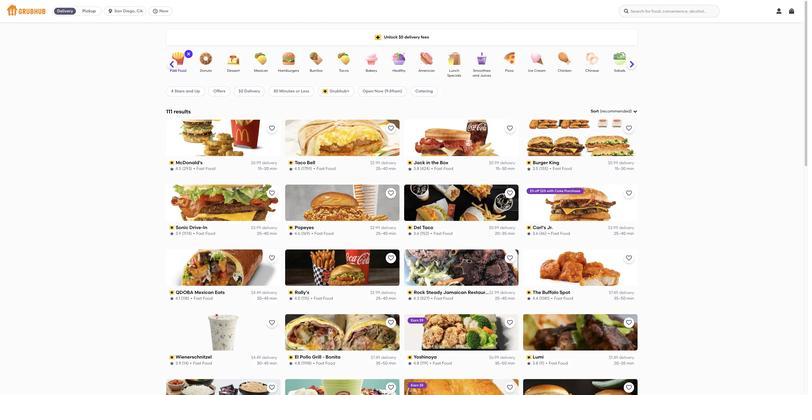 Task type: locate. For each thing, give the bounding box(es) containing it.
1 15–30 min from the left
[[258, 167, 277, 171]]

4.1
[[176, 296, 180, 301]]

0 vertical spatial $7.49 delivery
[[609, 291, 634, 296]]

fast for popeyes
[[315, 232, 323, 236]]

0 horizontal spatial 4.8
[[295, 361, 300, 366]]

none field containing sort
[[591, 109, 638, 115]]

• right the (115)
[[311, 296, 313, 301]]

$2.99 delivery
[[370, 161, 396, 166], [370, 226, 396, 231], [370, 291, 396, 296], [489, 291, 515, 296]]

min for burger king
[[627, 167, 634, 171]]

30–45 for wienerschnitzel
[[257, 361, 269, 366]]

delivery
[[57, 9, 73, 14], [244, 89, 260, 94]]

star icon image for taco bell
[[289, 167, 293, 172]]

2 3.6 from the left
[[533, 232, 538, 236]]

1 horizontal spatial 20–35 min
[[614, 361, 634, 366]]

save this restaurant image for popeyes
[[388, 190, 394, 197]]

1 vertical spatial 30–45
[[257, 361, 269, 366]]

• fast food right (152)
[[431, 232, 453, 236]]

up
[[194, 89, 200, 94]]

the
[[432, 160, 439, 166]]

food for jack in the box
[[444, 167, 454, 171]]

• right (14)
[[190, 361, 192, 366]]

smoothies
[[473, 69, 491, 73]]

30–45 min for wienerschnitzel
[[257, 361, 277, 366]]

fast right (152)
[[434, 232, 442, 236]]

3 15–30 from the left
[[615, 167, 626, 171]]

0 vertical spatial 3.8
[[414, 167, 419, 171]]

save this restaurant image for sonic drive-in
[[269, 190, 275, 197]]

subscription pass image left jack
[[408, 161, 413, 165]]

sort ( recommended )
[[591, 109, 632, 114]]

1 3.9 from the top
[[176, 232, 181, 236]]

1 horizontal spatial and
[[473, 74, 479, 78]]

0 horizontal spatial 35–50 min
[[376, 361, 396, 366]]

coke
[[555, 189, 564, 193]]

$7.49
[[609, 291, 618, 296], [371, 356, 380, 360]]

off
[[535, 189, 540, 193]]

0 vertical spatial mexican
[[254, 69, 268, 73]]

min for carl's jr.
[[627, 232, 634, 236]]

1 horizontal spatial $3.99
[[608, 226, 618, 231]]

(169)
[[301, 232, 310, 236]]

0 horizontal spatial $3.99 delivery
[[251, 226, 277, 231]]

fast down mcdonald's
[[197, 167, 205, 171]]

0 horizontal spatial svg image
[[108, 8, 113, 14]]

• down jack in the box
[[431, 167, 433, 171]]

• fast food down wienerschnitzel
[[190, 361, 212, 366]]

food for del taco
[[443, 232, 453, 236]]

• fast food right the (115)
[[311, 296, 333, 301]]

tacos image
[[334, 52, 354, 65]]

food right (46) on the bottom of the page
[[561, 232, 570, 236]]

food right (169)
[[324, 232, 334, 236]]

in
[[203, 225, 208, 231]]

save this restaurant image for jack in the box
[[507, 125, 514, 132]]

• down steady
[[431, 296, 433, 301]]

subscription pass image left wienerschnitzel
[[170, 356, 175, 360]]

35–50 for grill
[[376, 361, 388, 366]]

• right (169)
[[312, 232, 313, 236]]

0 vertical spatial taco
[[295, 160, 306, 166]]

4.4 (1081)
[[533, 296, 550, 301]]

svg image inside the now "button"
[[153, 8, 158, 14]]

(1174)
[[182, 232, 192, 236]]

1 horizontal spatial 15–30 min
[[496, 167, 515, 171]]

save this restaurant button for sonic drive-in logo at left
[[267, 188, 277, 199]]

1 vertical spatial $7.49
[[371, 356, 380, 360]]

(293)
[[182, 167, 192, 171]]

3.8 down jack
[[414, 167, 419, 171]]

• right '(155)'
[[550, 167, 552, 171]]

1 earn from the top
[[411, 319, 419, 323]]

star icon image left "3.6 (152)"
[[408, 232, 412, 236]]

now right the ca
[[159, 9, 168, 14]]

• fast food right (9)
[[546, 361, 568, 366]]

delivery for rally's
[[381, 291, 396, 296]]

grubhub plus flag logo image left grubhub+ at the top of the page
[[323, 89, 328, 94]]

food for taco bell
[[326, 167, 336, 171]]

yoshinoya
[[414, 355, 437, 360]]

fast for mcdonald's
[[197, 167, 205, 171]]

1 horizontal spatial $7.49
[[609, 291, 618, 296]]

subscription pass image left sonic
[[170, 226, 175, 230]]

food right the (115)
[[323, 296, 333, 301]]

subscription pass image left yoshinoya
[[408, 356, 413, 360]]

$5
[[420, 384, 424, 388]]

qdoba mexican eats logo image
[[166, 250, 281, 286]]

svg image
[[788, 8, 795, 15], [108, 8, 113, 14]]

del taco logo image
[[404, 185, 519, 221]]

earn left $5
[[411, 384, 419, 388]]

star icon image left '4.5 (293)'
[[170, 167, 174, 172]]

star icon image left 3.8 (9)
[[527, 362, 531, 366]]

4.5
[[176, 167, 181, 171], [295, 167, 300, 171]]

ice
[[528, 69, 533, 73]]

fast down drive-
[[196, 232, 205, 236]]

• fast food down -
[[313, 361, 335, 366]]

0 vertical spatial grubhub plus flag logo image
[[375, 35, 382, 40]]

el
[[295, 355, 299, 360]]

4.5 left (293) at the top
[[176, 167, 181, 171]]

3.8 for lumi
[[533, 361, 539, 366]]

subscription pass image for lumi
[[527, 356, 532, 360]]

subscription pass image left carl's
[[527, 226, 532, 230]]

american image
[[417, 52, 437, 65]]

1 $3.99 from the left
[[251, 226, 261, 231]]

save this restaurant image for burger king
[[626, 125, 633, 132]]

0 horizontal spatial 3.6
[[414, 232, 419, 236]]

$4.49 for wienerschnitzel
[[251, 356, 261, 360]]

offers
[[213, 89, 225, 94]]

• right (152)
[[431, 232, 432, 236]]

fast down el pollo grill - bonita
[[316, 361, 325, 366]]

0 vertical spatial delivery
[[57, 9, 73, 14]]

the breakfast dream logo image
[[404, 380, 519, 396]]

• fast food down steady
[[431, 296, 453, 301]]

box
[[440, 160, 448, 166]]

1 vertical spatial 3.8
[[533, 361, 539, 366]]

1 30–45 from the top
[[257, 296, 269, 301]]

1 vertical spatial earn
[[411, 384, 419, 388]]

3.9 left (14)
[[176, 361, 181, 366]]

food for carl's jr.
[[561, 232, 570, 236]]

subscription pass image for rally's
[[289, 291, 294, 295]]

0 horizontal spatial $0
[[239, 89, 243, 94]]

chinese image
[[582, 52, 602, 65]]

1 horizontal spatial $3.99 delivery
[[608, 226, 634, 231]]

1 horizontal spatial 20–35
[[614, 361, 626, 366]]

1 horizontal spatial $7.49 delivery
[[609, 291, 634, 296]]

min for qdoba mexican eats
[[270, 296, 277, 301]]

2 horizontal spatial 15–30
[[615, 167, 626, 171]]

save this restaurant button for the buffalo spot logo
[[624, 253, 634, 264]]

fast down spot
[[554, 296, 563, 301]]

• fast food down mcdonald's
[[194, 167, 216, 171]]

fast right the (115)
[[314, 296, 322, 301]]

$2.99
[[370, 161, 380, 166], [370, 226, 380, 231], [370, 291, 380, 296], [489, 291, 499, 296]]

0 horizontal spatial 20–35
[[495, 232, 507, 236]]

save this restaurant image for rally's
[[388, 255, 394, 262]]

del taco
[[414, 225, 434, 231]]

20–35
[[495, 232, 507, 236], [614, 361, 626, 366]]

1 horizontal spatial 15–30
[[496, 167, 507, 171]]

yoshinoya logo image
[[404, 315, 519, 351]]

food down wienerschnitzel
[[202, 361, 212, 366]]

1 4.8 from the left
[[295, 361, 300, 366]]

delivery left 30
[[244, 89, 260, 94]]

mcdonald's
[[176, 160, 203, 166]]

0 horizontal spatial 15–30 min
[[258, 167, 277, 171]]

food right (119)
[[442, 361, 452, 366]]

0 vertical spatial $7.49
[[609, 291, 618, 296]]

1 vertical spatial grubhub plus flag logo image
[[323, 89, 328, 94]]

• fast food down in
[[193, 232, 215, 236]]

save this restaurant button for el pollo grill - bonita logo
[[386, 318, 396, 328]]

• fast food down the king
[[550, 167, 572, 171]]

0 vertical spatial 20–35
[[495, 232, 507, 236]]

rally's logo image
[[285, 250, 400, 286]]

• fast food down jr.
[[548, 232, 570, 236]]

1 vertical spatial 3.9
[[176, 361, 181, 366]]

• fast food for wienerschnitzel
[[190, 361, 212, 366]]

subscription pass image left lumi at the right
[[527, 356, 532, 360]]

$3 off $25 with coke purchase
[[530, 189, 581, 193]]

(9)
[[539, 361, 545, 366]]

1 vertical spatial 20–35 min
[[614, 361, 634, 366]]

1 vertical spatial $7.49 delivery
[[371, 356, 396, 360]]

specials
[[447, 74, 461, 78]]

25–40 for rock steady jamaican restaurant
[[495, 296, 507, 301]]

recommended
[[601, 109, 631, 114]]

0 horizontal spatial 4.5
[[176, 167, 181, 171]]

0 vertical spatial 30–45
[[257, 296, 269, 301]]

2 30–45 min from the top
[[257, 361, 277, 366]]

juices
[[480, 74, 491, 78]]

grubhub plus flag logo image
[[375, 35, 382, 40], [323, 89, 328, 94]]

0 vertical spatial 3.9
[[176, 232, 181, 236]]

hamburgers
[[278, 69, 299, 73]]

star icon image
[[170, 167, 174, 172], [289, 167, 293, 172], [408, 167, 412, 172], [527, 167, 531, 172], [170, 232, 174, 236], [289, 232, 293, 236], [408, 232, 412, 236], [527, 232, 531, 236], [170, 297, 174, 301], [289, 297, 293, 301], [408, 297, 412, 301], [527, 297, 531, 301], [170, 362, 174, 366], [289, 362, 293, 366], [408, 362, 412, 366], [527, 362, 531, 366]]

$4.49 delivery
[[251, 291, 277, 296], [251, 356, 277, 360]]

0 horizontal spatial and
[[186, 89, 193, 94]]

star icon image left 3.9 (14)
[[170, 362, 174, 366]]

• fast food down spot
[[551, 296, 573, 301]]

3.6
[[414, 232, 419, 236], [533, 232, 538, 236]]

star icon image left 3.6 (46)
[[527, 232, 531, 236]]

carl's jr. logo image
[[523, 185, 638, 221]]

subscription pass image for burger king
[[527, 161, 532, 165]]

$0.99 for del taco
[[489, 226, 499, 231]]

sort
[[591, 109, 599, 114]]

1 horizontal spatial 3.8
[[533, 361, 539, 366]]

0 vertical spatial 20–35 min
[[495, 232, 515, 236]]

• fast food down qdoba mexican eats
[[191, 296, 213, 301]]

star icon image left 4.6
[[289, 232, 293, 236]]

15–30
[[258, 167, 269, 171], [496, 167, 507, 171], [615, 167, 626, 171]]

earn left $9
[[411, 319, 419, 323]]

the buffalo spot logo image
[[523, 250, 638, 286]]

star icon image left 4.3
[[408, 297, 412, 301]]

• for carl's jr.
[[548, 232, 550, 236]]

3.8 left (9)
[[533, 361, 539, 366]]

1 vertical spatial $4.49
[[251, 356, 261, 360]]

• right (293) at the top
[[194, 167, 195, 171]]

25–40 for taco bell
[[376, 167, 388, 171]]

lunch specials image
[[444, 52, 464, 65]]

4.5 left (1759) at the left top
[[295, 167, 300, 171]]

earn for earn $5
[[411, 384, 419, 388]]

1 vertical spatial $0
[[239, 89, 243, 94]]

subscription pass image for rock steady jamaican restaurant
[[408, 291, 413, 295]]

0 horizontal spatial 15–30
[[258, 167, 269, 171]]

1 $4.49 from the top
[[251, 291, 261, 296]]

2 15–30 min from the left
[[496, 167, 515, 171]]

fast down wienerschnitzel
[[193, 361, 201, 366]]

• down bell
[[314, 167, 315, 171]]

• right (46) on the bottom of the page
[[548, 232, 550, 236]]

min for rally's
[[389, 296, 396, 301]]

1 vertical spatial 20–35
[[614, 361, 626, 366]]

2 horizontal spatial 15–30 min
[[615, 167, 634, 171]]

food for wienerschnitzel
[[202, 361, 212, 366]]

0 vertical spatial $0
[[399, 35, 403, 40]]

$2.99 delivery for rally's
[[370, 291, 396, 296]]

asian image
[[637, 52, 658, 65]]

1 horizontal spatial mexican
[[254, 69, 268, 73]]

-
[[323, 355, 325, 360]]

pizza image
[[499, 52, 520, 65]]

25–40 min for popeyes
[[376, 232, 396, 236]]

star icon image left 4.1
[[170, 297, 174, 301]]

1 horizontal spatial 3.6
[[533, 232, 538, 236]]

delivery left 'pickup'
[[57, 9, 73, 14]]

1 $4.49 delivery from the top
[[251, 291, 277, 296]]

$25
[[540, 189, 546, 193]]

tacos
[[339, 69, 349, 73]]

minutes
[[279, 89, 295, 94]]

fast
[[170, 69, 177, 73], [197, 167, 205, 171], [317, 167, 325, 171], [435, 167, 443, 171], [553, 167, 561, 171], [196, 232, 205, 236], [315, 232, 323, 236], [434, 232, 442, 236], [551, 232, 560, 236], [194, 296, 202, 301], [314, 296, 322, 301], [434, 296, 443, 301], [554, 296, 563, 301], [193, 361, 201, 366], [316, 361, 325, 366], [433, 361, 441, 366], [549, 361, 557, 366]]

delivery for mcdonald's
[[262, 161, 277, 166]]

food right (293) at the top
[[206, 167, 216, 171]]

el pollo grill - bonita logo image
[[285, 315, 400, 351]]

$0
[[399, 35, 403, 40], [239, 89, 243, 94]]

or
[[296, 89, 300, 94]]

popeyes
[[295, 225, 314, 231]]

• down drive-
[[193, 232, 195, 236]]

1 $3.99 delivery from the left
[[251, 226, 277, 231]]

$7.49 for the buffalo spot
[[609, 291, 618, 296]]

subscription pass image left rock
[[408, 291, 413, 295]]

fast for wienerschnitzel
[[193, 361, 201, 366]]

rock steady jamaican restaurant logo image
[[404, 250, 519, 286]]

1 horizontal spatial 4.5
[[295, 167, 300, 171]]

qdoba
[[176, 290, 194, 295]]

fast down steady
[[434, 296, 443, 301]]

25–40 for popeyes
[[376, 232, 388, 236]]

hamburgers image
[[279, 52, 299, 65]]

3.8 for jack in the box
[[414, 167, 419, 171]]

pizza
[[505, 69, 514, 73]]

3.6 down del
[[414, 232, 419, 236]]

subscription pass image for yoshinoya
[[408, 356, 413, 360]]

0 horizontal spatial 35–50
[[376, 361, 388, 366]]

save this restaurant image
[[269, 125, 275, 132], [388, 125, 394, 132], [626, 125, 633, 132], [507, 190, 514, 197], [269, 320, 275, 327], [507, 385, 514, 392], [626, 385, 633, 392]]

food down qdoba mexican eats
[[203, 296, 213, 301]]

subscription pass image left "el"
[[289, 356, 294, 360]]

subscription pass image left the
[[527, 291, 532, 295]]

2 horizontal spatial 35–50
[[614, 296, 626, 301]]

fast for lumi
[[549, 361, 557, 366]]

fast down the king
[[553, 167, 561, 171]]

food for el pollo grill - bonita
[[326, 361, 335, 366]]

35–50
[[614, 296, 626, 301], [376, 361, 388, 366], [495, 361, 507, 366]]

1 3.6 from the left
[[414, 232, 419, 236]]

food down fast food 'image'
[[178, 69, 186, 73]]

2 4.5 from the left
[[295, 167, 300, 171]]

the
[[533, 290, 541, 295]]

subscription pass image left the burger
[[527, 161, 532, 165]]

svg image inside field
[[633, 109, 638, 114]]

save this restaurant image
[[507, 125, 514, 132], [269, 190, 275, 197], [388, 190, 394, 197], [626, 190, 633, 197], [269, 255, 275, 262], [388, 255, 394, 262], [507, 255, 514, 262], [626, 255, 633, 262], [388, 320, 394, 327], [507, 320, 514, 327], [626, 320, 633, 327], [269, 385, 275, 392], [388, 385, 394, 392]]

3.9 for wienerschnitzel
[[176, 361, 181, 366]]

25–40 min for sonic drive-in
[[257, 232, 277, 236]]

jr.
[[547, 225, 553, 231]]

0 vertical spatial $4.49
[[251, 291, 261, 296]]

subscription pass image left qdoba
[[170, 291, 175, 295]]

• down grill
[[313, 361, 315, 366]]

subscription pass image left del
[[408, 226, 413, 230]]

1 vertical spatial 30–45 min
[[257, 361, 277, 366]]

salads
[[614, 69, 626, 73]]

mexican down mexican image
[[254, 69, 268, 73]]

0 horizontal spatial $3.99
[[251, 226, 261, 231]]

1 horizontal spatial grubhub plus flag logo image
[[375, 35, 382, 40]]

0 horizontal spatial $7.49
[[371, 356, 380, 360]]

burger
[[533, 160, 548, 166]]

subscription pass image
[[527, 161, 532, 165], [170, 226, 175, 230], [289, 226, 294, 230], [408, 226, 413, 230], [527, 226, 532, 230], [408, 291, 413, 295], [527, 291, 532, 295], [170, 356, 175, 360]]

2 $4.49 delivery from the top
[[251, 356, 277, 360]]

food right (152)
[[443, 232, 453, 236]]

1 30–45 min from the top
[[257, 296, 277, 301]]

food up purchase
[[562, 167, 572, 171]]

fast down jr.
[[551, 232, 560, 236]]

2 $4.49 from the top
[[251, 356, 261, 360]]

(115)
[[301, 296, 310, 301]]

subscription pass image
[[170, 161, 175, 165], [289, 161, 294, 165], [408, 161, 413, 165], [170, 291, 175, 295], [289, 291, 294, 295], [289, 356, 294, 360], [408, 356, 413, 360], [527, 356, 532, 360]]

taco up 4.5 (1759)
[[295, 160, 306, 166]]

taco up (152)
[[422, 225, 434, 231]]

0 vertical spatial $4.49 delivery
[[251, 291, 277, 296]]

2 4.8 from the left
[[414, 361, 419, 366]]

save this restaurant image for the buffalo spot
[[626, 255, 633, 262]]

food
[[178, 69, 186, 73], [206, 167, 216, 171], [326, 167, 336, 171], [444, 167, 454, 171], [562, 167, 572, 171], [206, 232, 215, 236], [324, 232, 334, 236], [443, 232, 453, 236], [561, 232, 570, 236], [203, 296, 213, 301], [323, 296, 333, 301], [444, 296, 453, 301], [564, 296, 573, 301], [202, 361, 212, 366], [326, 361, 335, 366], [442, 361, 452, 366], [558, 361, 568, 366]]

jamba logo image
[[285, 380, 400, 396]]

1 horizontal spatial delivery
[[244, 89, 260, 94]]

food for yoshinoya
[[442, 361, 452, 366]]

healthy image
[[389, 52, 409, 65]]

0 horizontal spatial now
[[159, 9, 168, 14]]

15–30 for burger king
[[615, 167, 626, 171]]

1 horizontal spatial 35–50
[[495, 361, 507, 366]]

subscription pass image left taco bell
[[289, 161, 294, 165]]

• for the buffalo spot
[[551, 296, 553, 301]]

food down rock steady jamaican restaurant
[[444, 296, 453, 301]]

delivery for burger king
[[619, 161, 634, 166]]

save this restaurant button for rock steady jamaican restaurant logo
[[505, 253, 515, 264]]

0 horizontal spatial taco
[[295, 160, 306, 166]]

2 30–45 from the top
[[257, 361, 269, 366]]

• right (9)
[[546, 361, 548, 366]]

4.5 for mcdonald's
[[176, 167, 181, 171]]

1 vertical spatial $4.49 delivery
[[251, 356, 277, 360]]

save this restaurant button for mcdonald's logo
[[267, 123, 277, 134]]

save this restaurant button
[[267, 123, 277, 134], [386, 123, 396, 134], [505, 123, 515, 134], [624, 123, 634, 134], [267, 188, 277, 199], [386, 188, 396, 199], [505, 188, 515, 199], [624, 188, 634, 199], [267, 253, 277, 264], [386, 253, 396, 264], [505, 253, 515, 264], [624, 253, 634, 264], [267, 318, 277, 328], [386, 318, 396, 328], [505, 318, 515, 328], [624, 318, 634, 328], [267, 383, 277, 393], [386, 383, 396, 393], [505, 383, 515, 393], [624, 383, 634, 393]]

fast right (119)
[[433, 361, 441, 366]]

bell
[[307, 160, 315, 166]]

2 15–30 from the left
[[496, 167, 507, 171]]

1 horizontal spatial taco
[[422, 225, 434, 231]]

• fast food for lumi
[[546, 361, 568, 366]]

now
[[159, 9, 168, 14], [375, 89, 384, 94]]

star icon image left 3.5
[[527, 167, 531, 172]]

0 horizontal spatial delivery
[[57, 9, 73, 14]]

0 vertical spatial 30–45 min
[[257, 296, 277, 301]]

fast right (1759) at the left top
[[317, 167, 325, 171]]

2 horizontal spatial 35–50 min
[[614, 296, 634, 301]]

svg image
[[776, 8, 783, 15], [153, 8, 158, 14], [624, 8, 629, 14], [186, 52, 191, 56], [633, 109, 638, 114]]

star icon image left the 4.0
[[289, 297, 293, 301]]

subscription pass image left popeyes
[[289, 226, 294, 230]]

and left up
[[186, 89, 193, 94]]

• fast food for sonic drive-in
[[193, 232, 215, 236]]

20–35 min
[[495, 232, 515, 236], [614, 361, 634, 366]]

star icon image for mcdonald's
[[170, 167, 174, 172]]

subscription pass image left mcdonald's
[[170, 161, 175, 165]]

1 vertical spatial taco
[[422, 225, 434, 231]]

3.5 (155)
[[533, 167, 549, 171]]

delivery for the buffalo spot
[[619, 291, 634, 296]]

$0.99 for mcdonald's
[[251, 161, 261, 166]]

fast for rock steady jamaican restaurant
[[434, 296, 443, 301]]

star icon image for lumi
[[527, 362, 531, 366]]

None field
[[591, 109, 638, 115]]

• down the buffalo spot
[[551, 296, 553, 301]]

• fast food for rally's
[[311, 296, 333, 301]]

subscription pass image for sonic drive-in
[[170, 226, 175, 230]]

1 horizontal spatial now
[[375, 89, 384, 94]]

subscription pass image for carl's jr.
[[527, 226, 532, 230]]

0 vertical spatial now
[[159, 9, 168, 14]]

0 horizontal spatial 3.8
[[414, 167, 419, 171]]

restaurant
[[468, 290, 493, 295]]

$2.99 for rock steady jamaican restaurant
[[489, 291, 499, 296]]

3 15–30 min from the left
[[615, 167, 634, 171]]

burritos
[[310, 69, 323, 73]]

(
[[600, 109, 601, 114]]

popeyes logo image
[[285, 185, 400, 221]]

30
[[273, 89, 278, 94]]

25–40 min
[[376, 167, 396, 171], [257, 232, 277, 236], [376, 232, 396, 236], [614, 232, 634, 236], [376, 296, 396, 301], [495, 296, 515, 301]]

25–40 for rally's
[[376, 296, 388, 301]]

15–30 for mcdonald's
[[258, 167, 269, 171]]

qdoba mexican eats
[[176, 290, 225, 295]]

salads image
[[610, 52, 630, 65]]

1 vertical spatial mexican
[[195, 290, 214, 295]]

0 horizontal spatial $7.49 delivery
[[371, 356, 396, 360]]

min for popeyes
[[389, 232, 396, 236]]

lunch
[[449, 69, 459, 73]]

donuts image
[[196, 52, 216, 65]]

0 horizontal spatial 20–35 min
[[495, 232, 515, 236]]

1 horizontal spatial 4.8
[[414, 361, 419, 366]]

3.9 (14)
[[176, 361, 189, 366]]

fast right (9)
[[549, 361, 557, 366]]

save this restaurant image for taco bell
[[388, 125, 394, 132]]

stars
[[175, 89, 185, 94]]

• fast food down bell
[[314, 167, 336, 171]]

• right (118)
[[191, 296, 192, 301]]

4.8 left (119)
[[414, 361, 419, 366]]

3.6 down carl's
[[533, 232, 538, 236]]

2 $3.99 from the left
[[608, 226, 618, 231]]

fast for del taco
[[434, 232, 442, 236]]

san diego, ca
[[114, 9, 143, 14]]

1 4.5 from the left
[[176, 167, 181, 171]]

star icon image for the buffalo spot
[[527, 297, 531, 301]]

2 earn from the top
[[411, 384, 419, 388]]

4.8 for yoshinoya
[[414, 361, 419, 366]]

sonic drive-in logo image
[[166, 185, 281, 221]]

•
[[194, 167, 195, 171], [314, 167, 315, 171], [431, 167, 433, 171], [550, 167, 552, 171], [193, 232, 195, 236], [312, 232, 313, 236], [431, 232, 432, 236], [548, 232, 550, 236], [191, 296, 192, 301], [311, 296, 313, 301], [431, 296, 433, 301], [551, 296, 553, 301], [190, 361, 192, 366], [313, 361, 315, 366], [430, 361, 432, 366], [546, 361, 548, 366]]

2 3.9 from the top
[[176, 361, 181, 366]]

star icon image left '4.8 (119)'
[[408, 362, 412, 366]]

star icon image left "4.4"
[[527, 297, 531, 301]]

0 vertical spatial earn
[[411, 319, 419, 323]]

in
[[426, 160, 431, 166]]

0 horizontal spatial grubhub plus flag logo image
[[323, 89, 328, 94]]

1 15–30 from the left
[[258, 167, 269, 171]]

(14)
[[182, 361, 189, 366]]

0 vertical spatial and
[[473, 74, 479, 78]]

• fast food right (119)
[[430, 361, 452, 366]]

mexican left eats
[[195, 290, 214, 295]]

2 $3.99 delivery from the left
[[608, 226, 634, 231]]



Task type: describe. For each thing, give the bounding box(es) containing it.
4.8 (1198)
[[295, 361, 312, 366]]

dessert image
[[223, 52, 244, 65]]

open now (9:59am)
[[363, 89, 402, 94]]

• fast food for carl's jr.
[[548, 232, 570, 236]]

unlock
[[384, 35, 398, 40]]

save this restaurant button for the "wienerschnitzel logo"
[[267, 318, 277, 328]]

(1759)
[[301, 167, 312, 171]]

25–40 for carl's jr.
[[614, 232, 626, 236]]

save this restaurant image for el pollo grill - bonita
[[388, 320, 394, 327]]

now button
[[149, 7, 174, 16]]

healthy
[[393, 69, 406, 73]]

delivery for qdoba mexican eats
[[262, 291, 277, 296]]

sonic drive-in
[[176, 225, 208, 231]]

3.8 (9)
[[533, 361, 545, 366]]

1 vertical spatial and
[[186, 89, 193, 94]]

wienerschnitzel logo image
[[166, 315, 281, 351]]

fast down fast food 'image'
[[170, 69, 177, 73]]

delivery button
[[53, 7, 77, 16]]

del
[[414, 225, 421, 231]]

(424)
[[420, 167, 430, 171]]

4.0 (115)
[[295, 296, 310, 301]]

ice cream image
[[527, 52, 547, 65]]

$7.49 delivery for el pollo grill - bonita
[[371, 356, 396, 360]]

4.8 for el pollo grill - bonita
[[295, 361, 300, 366]]

4.6 (169)
[[295, 232, 310, 236]]

Search for food, convenience, alcohol... search field
[[619, 5, 720, 18]]

drive-
[[190, 225, 203, 231]]

fees
[[421, 35, 429, 40]]

4.6
[[295, 232, 300, 236]]

0 horizontal spatial mexican
[[195, 290, 214, 295]]

burger king
[[533, 160, 560, 166]]

• for jack in the box
[[431, 167, 433, 171]]

3.6 for del taco
[[414, 232, 419, 236]]

bonita
[[326, 355, 341, 360]]

rock
[[414, 290, 425, 295]]

1 vertical spatial delivery
[[244, 89, 260, 94]]

$0 delivery
[[239, 89, 260, 94]]

star icon image for yoshinoya
[[408, 362, 412, 366]]

3.6 (152)
[[414, 232, 429, 236]]

delivery for lumi
[[619, 356, 634, 360]]

ca
[[137, 9, 143, 14]]

(1198)
[[301, 361, 312, 366]]

delivery for yoshinoya
[[500, 356, 515, 360]]

save this restaurant button for burger king logo
[[624, 123, 634, 134]]

delivery for rock steady jamaican restaurant
[[500, 291, 515, 296]]

jack in the box logo image
[[404, 120, 519, 156]]

steady
[[426, 290, 443, 295]]

subscription pass image for jack in the box
[[408, 161, 413, 165]]

20–35 min for del taco
[[495, 232, 515, 236]]

diego,
[[123, 9, 136, 14]]

burritos image
[[306, 52, 326, 65]]

the buffalo spot
[[533, 290, 570, 295]]

mcdonald's logo image
[[166, 120, 281, 156]]

save this restaurant button for jack in the box logo
[[505, 123, 515, 134]]

$9
[[420, 319, 424, 323]]

$0.99 delivery for jack in the box
[[489, 161, 515, 166]]

$0.99 delivery for mcdonald's
[[251, 161, 277, 166]]

4
[[171, 89, 174, 94]]

(527)
[[420, 296, 430, 301]]

• fast food for el pollo grill - bonita
[[313, 361, 335, 366]]

food for the buffalo spot
[[564, 296, 573, 301]]

food for burger king
[[562, 167, 572, 171]]

subscription pass image for del taco
[[408, 226, 413, 230]]

star icon image for sonic drive-in
[[170, 232, 174, 236]]

with
[[547, 189, 554, 193]]

fast for carl's jr.
[[551, 232, 560, 236]]

donuts
[[200, 69, 212, 73]]

jack
[[414, 160, 425, 166]]

and inside smoothies and juices
[[473, 74, 479, 78]]

san
[[114, 9, 122, 14]]

sonic
[[176, 225, 188, 231]]

save this restaurant button for waba grill logo
[[267, 383, 277, 393]]

$0.99 delivery for burger king
[[608, 161, 634, 166]]

spot
[[560, 290, 570, 295]]

(1081)
[[539, 296, 550, 301]]

food for rally's
[[323, 296, 333, 301]]

4.4
[[533, 296, 538, 301]]

$2.99 delivery for rock steady jamaican restaurant
[[489, 291, 515, 296]]

(9:59am)
[[385, 89, 402, 94]]

taco bell logo image
[[285, 120, 400, 156]]

$1.49 delivery
[[609, 356, 634, 360]]

111 results
[[166, 108, 191, 115]]

chicken image
[[555, 52, 575, 65]]

$7.49 delivery for the buffalo spot
[[609, 291, 634, 296]]

results
[[174, 108, 191, 115]]

lumi logo image
[[523, 315, 638, 351]]

chinese
[[586, 69, 599, 73]]

$2.99 for popeyes
[[370, 226, 380, 231]]

ice cream
[[528, 69, 546, 73]]

star icon image for popeyes
[[289, 232, 293, 236]]

american
[[418, 69, 435, 73]]

• fast food for del taco
[[431, 232, 453, 236]]

15–30 min for burger king
[[615, 167, 634, 171]]

25–40 min for carl's jr.
[[614, 232, 634, 236]]

delivery for el pollo grill - bonita
[[381, 356, 396, 360]]

grill
[[312, 355, 322, 360]]

save this restaurant button for lumi logo
[[624, 318, 634, 328]]

food for popeyes
[[324, 232, 334, 236]]

• fast food for qdoba mexican eats
[[191, 296, 213, 301]]

star icon image for qdoba mexican eats
[[170, 297, 174, 301]]

3.6 (46)
[[533, 232, 547, 236]]

3.8 (424)
[[414, 167, 430, 171]]

smoothies and juices image
[[472, 52, 492, 65]]

el pollo grill - bonita
[[295, 355, 341, 360]]

less
[[301, 89, 309, 94]]

king
[[549, 160, 560, 166]]

30–45 for qdoba mexican eats
[[257, 296, 269, 301]]

burger king logo image
[[523, 120, 638, 156]]

4.5 (1759)
[[295, 167, 312, 171]]

3.6 for carl's jr.
[[533, 232, 538, 236]]

save this restaurant button for del taco logo
[[505, 188, 515, 199]]

)
[[631, 109, 632, 114]]

20–35 for lumi
[[614, 361, 626, 366]]

bakery
[[366, 69, 377, 73]]

1 horizontal spatial svg image
[[788, 8, 795, 15]]

(46)
[[539, 232, 547, 236]]

• fast food for jack in the box
[[431, 167, 454, 171]]

unlock $0 delivery fees
[[384, 35, 429, 40]]

1 vertical spatial now
[[375, 89, 384, 94]]

dessert
[[227, 69, 240, 73]]

111
[[166, 108, 172, 115]]

$6.99
[[489, 356, 499, 360]]

jack in the box
[[414, 160, 448, 166]]

save this restaurant button for popeyes logo
[[386, 188, 396, 199]]

bakery image
[[361, 52, 382, 65]]

min for el pollo grill - bonita
[[389, 361, 396, 366]]

aussie grill logo image
[[523, 380, 638, 396]]

1 horizontal spatial 35–50 min
[[495, 361, 515, 366]]

lunch specials
[[447, 69, 461, 78]]

• fast food for the buffalo spot
[[551, 296, 573, 301]]

carl's jr.
[[533, 225, 553, 231]]

buffalo
[[543, 290, 559, 295]]

$6.99 delivery
[[489, 356, 515, 360]]

san diego, ca button
[[104, 7, 149, 16]]

main navigation navigation
[[0, 0, 804, 22]]

• fast food for burger king
[[550, 167, 572, 171]]

min for jack in the box
[[508, 167, 515, 171]]

grubhub plus flag logo image for unlock $0 delivery fees
[[375, 35, 382, 40]]

$2.99 for rally's
[[370, 291, 380, 296]]

save this restaurant image for mcdonald's
[[269, 125, 275, 132]]

food for rock steady jamaican restaurant
[[444, 296, 453, 301]]

chicken
[[558, 69, 572, 73]]

4.5 (293)
[[176, 167, 192, 171]]

$3
[[530, 189, 534, 193]]

eats
[[215, 290, 225, 295]]

$3.99 for carl's jr.
[[608, 226, 618, 231]]

• for yoshinoya
[[430, 361, 432, 366]]

15–30 min for mcdonald's
[[258, 167, 277, 171]]

(152)
[[420, 232, 429, 236]]

star icon image for carl's jr.
[[527, 232, 531, 236]]

$1.49
[[609, 356, 618, 360]]

1 horizontal spatial $0
[[399, 35, 403, 40]]

25–40 min for taco bell
[[376, 167, 396, 171]]

• for wienerschnitzel
[[190, 361, 192, 366]]

svg image inside san diego, ca button
[[108, 8, 113, 14]]

delivery for del taco
[[500, 226, 515, 231]]

• for rally's
[[311, 296, 313, 301]]

now inside "button"
[[159, 9, 168, 14]]

food for lumi
[[558, 361, 568, 366]]

(155)
[[539, 167, 549, 171]]

35–50 for spot
[[614, 296, 626, 301]]

4.8 (119)
[[414, 361, 429, 366]]

25–40 min for rock steady jamaican restaurant
[[495, 296, 515, 301]]

subscription pass image for taco bell
[[289, 161, 294, 165]]

3.5
[[533, 167, 539, 171]]

• fast food for rock steady jamaican restaurant
[[431, 296, 453, 301]]

fast food image
[[168, 52, 188, 65]]

fast for rally's
[[314, 296, 322, 301]]

min for rock steady jamaican restaurant
[[508, 296, 515, 301]]

mexican image
[[251, 52, 271, 65]]

pickup button
[[77, 7, 101, 16]]

star icon image for el pollo grill - bonita
[[289, 362, 293, 366]]

$2.99 delivery for popeyes
[[370, 226, 396, 231]]

grubhub plus flag logo image for grubhub+
[[323, 89, 328, 94]]

pollo
[[300, 355, 311, 360]]

subscription pass image for mcdonald's
[[170, 161, 175, 165]]

open
[[363, 89, 374, 94]]

waba grill logo image
[[166, 380, 281, 396]]

food for sonic drive-in
[[206, 232, 215, 236]]

• for del taco
[[431, 232, 432, 236]]

wienerschnitzel
[[176, 355, 212, 360]]

15–30 for jack in the box
[[496, 167, 507, 171]]

star icon image for del taco
[[408, 232, 412, 236]]

delivery inside button
[[57, 9, 73, 14]]



Task type: vqa. For each thing, say whether or not it's contained in the screenshot.
the topmost $0
yes



